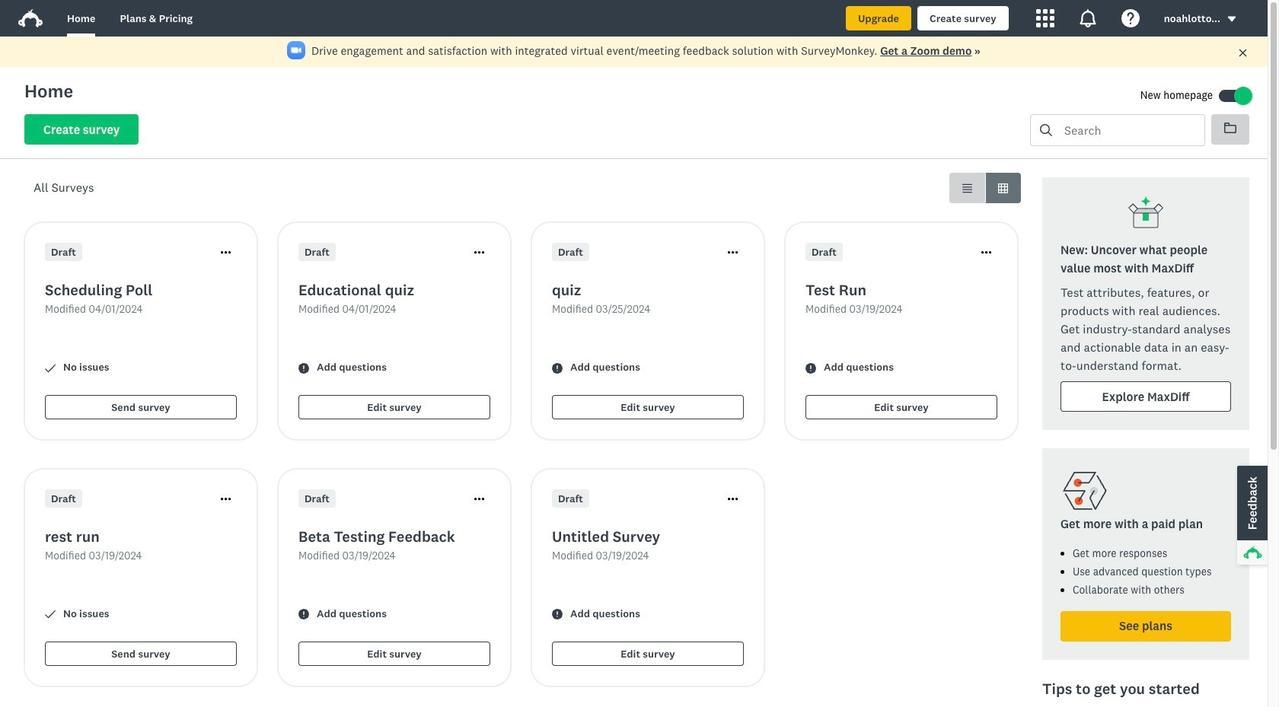 Task type: locate. For each thing, give the bounding box(es) containing it.
group
[[949, 173, 1021, 203]]

help icon image
[[1121, 9, 1140, 27]]

Search text field
[[1052, 115, 1204, 145]]

no issues image
[[45, 609, 56, 620]]

1 brand logo image from the top
[[18, 6, 43, 30]]

1 folders image from the top
[[1224, 122, 1236, 134]]

search image
[[1040, 124, 1052, 136]]

warning image
[[298, 363, 309, 373], [552, 363, 563, 373], [806, 363, 816, 373], [298, 609, 309, 620], [552, 609, 563, 620]]

response based pricing icon image
[[1061, 467, 1109, 515]]

brand logo image
[[18, 6, 43, 30], [18, 9, 43, 27]]

search image
[[1040, 124, 1052, 136]]

x image
[[1238, 48, 1248, 58]]

dropdown arrow icon image
[[1227, 14, 1237, 25], [1228, 17, 1236, 22]]

max diff icon image
[[1128, 196, 1164, 232]]

notification center icon image
[[1079, 9, 1097, 27]]

products icon image
[[1036, 9, 1054, 27], [1036, 9, 1054, 27]]

folders image
[[1224, 122, 1236, 134], [1224, 123, 1236, 133]]



Task type: vqa. For each thing, say whether or not it's contained in the screenshot.
dialog
no



Task type: describe. For each thing, give the bounding box(es) containing it.
no issues image
[[45, 363, 56, 373]]

2 folders image from the top
[[1224, 123, 1236, 133]]

2 brand logo image from the top
[[18, 9, 43, 27]]



